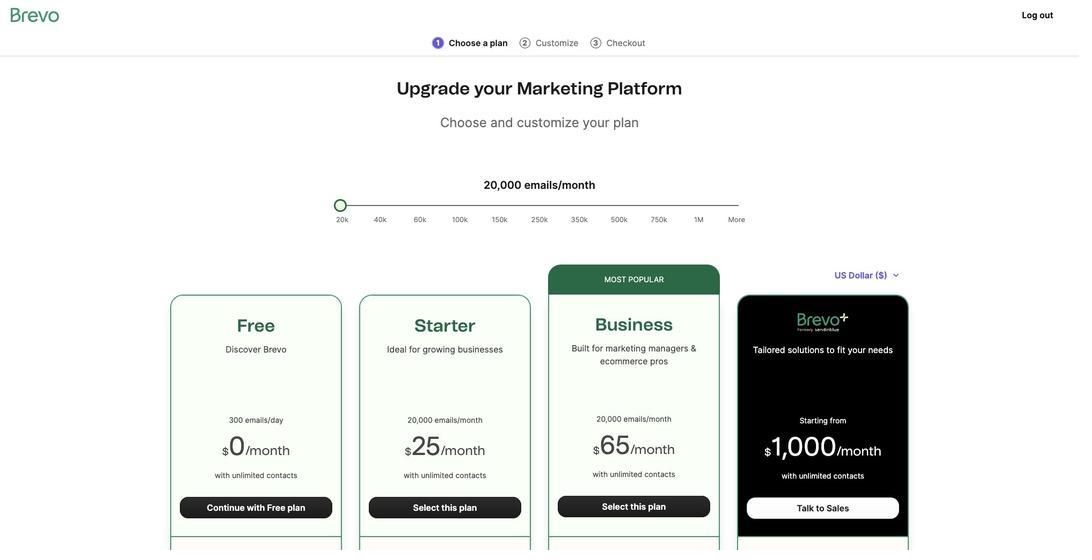 Task type: vqa. For each thing, say whether or not it's contained in the screenshot.


Task type: locate. For each thing, give the bounding box(es) containing it.
1 horizontal spatial 20,000
[[484, 179, 522, 192]]

with unlimited contacts down $ 1,000 / month at right bottom
[[782, 472, 865, 481]]

2 horizontal spatial your
[[849, 345, 866, 356]]

unlimited down $ 1,000 / month at right bottom
[[800, 472, 832, 481]]

contacts up the sales
[[834, 472, 865, 481]]

/ inside $ 25 / month
[[441, 443, 445, 459]]

for right ideal
[[409, 344, 421, 355]]

0 vertical spatial choose
[[449, 38, 481, 48]]

talk
[[797, 503, 815, 514]]

1 vertical spatial choose
[[441, 115, 487, 131]]

pros
[[651, 356, 669, 367]]

with unlimited contacts for 1,000
[[782, 472, 865, 481]]

with up the continue
[[215, 471, 230, 480]]

20,000 emails / month
[[484, 179, 596, 192], [597, 415, 672, 424], [408, 416, 483, 425]]

month right 65
[[635, 442, 676, 458]]

month up $ 25 / month
[[460, 416, 483, 425]]

month down day
[[250, 443, 290, 459]]

contacts for 25
[[456, 471, 487, 480]]

25
[[412, 431, 441, 462]]

0 vertical spatial your
[[474, 78, 513, 99]]

choose left a
[[449, 38, 481, 48]]

month right 25
[[445, 443, 486, 459]]

0 horizontal spatial select this plan
[[413, 503, 477, 514]]

to left fit
[[827, 345, 835, 356]]

platform
[[608, 78, 683, 99]]

with unlimited contacts
[[593, 470, 676, 479], [215, 471, 298, 480], [404, 471, 487, 480], [782, 472, 865, 481]]

unlimited
[[610, 470, 643, 479], [232, 471, 265, 480], [421, 471, 454, 480], [800, 472, 832, 481]]

to right talk
[[817, 503, 825, 514]]

emails for 0
[[245, 416, 268, 425]]

20,000 emails / month up '250k'
[[484, 179, 596, 192]]

continue with free plan
[[207, 503, 306, 514]]

plan
[[490, 38, 508, 48], [614, 115, 639, 131], [649, 502, 666, 513], [288, 503, 306, 514], [460, 503, 477, 514]]

select this plan
[[603, 502, 666, 513], [413, 503, 477, 514]]

for for 65
[[592, 343, 604, 354]]

to
[[827, 345, 835, 356], [817, 503, 825, 514]]

business
[[596, 315, 673, 335]]

2
[[523, 38, 528, 47]]

with left free
[[247, 503, 265, 514]]

select this plan for 25
[[413, 503, 477, 514]]

1 horizontal spatial for
[[592, 343, 604, 354]]

emails
[[525, 179, 558, 192], [624, 415, 647, 424], [245, 416, 268, 425], [435, 416, 458, 425]]

us dollar ($) button
[[827, 265, 910, 286]]

contacts down $ 65 / month
[[645, 470, 676, 479]]

month inside $ 25 / month
[[445, 443, 486, 459]]

select
[[603, 502, 629, 513], [413, 503, 440, 514]]

your right customize on the top
[[583, 115, 610, 131]]

for
[[592, 343, 604, 354], [409, 344, 421, 355]]

dollar
[[849, 270, 874, 281]]

month
[[562, 179, 596, 192], [649, 415, 672, 424], [460, 416, 483, 425], [635, 442, 676, 458], [250, 443, 290, 459], [445, 443, 486, 459], [842, 444, 882, 459]]

with unlimited contacts for 65
[[593, 470, 676, 479]]

plan inside button
[[288, 503, 306, 514]]

talk to sales
[[797, 503, 850, 514]]

for right built
[[592, 343, 604, 354]]

emails up $ 65 / month
[[624, 415, 647, 424]]

300
[[229, 416, 243, 425]]

with
[[593, 470, 608, 479], [215, 471, 230, 480], [404, 471, 419, 480], [782, 472, 797, 481], [247, 503, 265, 514]]

your right fit
[[849, 345, 866, 356]]

choose for 1
[[449, 38, 481, 48]]

0 horizontal spatial 20,000
[[408, 416, 433, 425]]

businesses
[[458, 344, 503, 355]]

contacts up free
[[267, 471, 298, 480]]

/ inside $ 1,000 / month
[[837, 444, 842, 459]]

unlimited down the $ 0 / month
[[232, 471, 265, 480]]

0 horizontal spatial to
[[817, 503, 825, 514]]

this
[[631, 502, 647, 513], [442, 503, 457, 514]]

contacts for 0
[[267, 471, 298, 480]]

log out
[[1023, 10, 1054, 20]]

20,000 emails / month up $ 65 / month
[[597, 415, 672, 424]]

0 horizontal spatial this
[[442, 503, 457, 514]]

emails left day
[[245, 416, 268, 425]]

choose left and
[[441, 115, 487, 131]]

day
[[271, 416, 284, 425]]

2 horizontal spatial 20,000
[[597, 415, 622, 424]]

growing
[[423, 344, 456, 355]]

contacts for 1,000
[[834, 472, 865, 481]]

select this plan button
[[558, 496, 711, 518], [369, 498, 522, 519]]

&
[[691, 343, 697, 354]]

20,000
[[484, 179, 522, 192], [597, 415, 622, 424], [408, 416, 433, 425]]

1 horizontal spatial select this plan
[[603, 502, 666, 513]]

$ inside $ 65 / month
[[594, 445, 600, 457]]

0 horizontal spatial 20,000 emails / month
[[408, 416, 483, 425]]

unlimited down $ 25 / month
[[421, 471, 454, 480]]

with down 65
[[593, 470, 608, 479]]

$ for 25
[[405, 446, 412, 458]]

brevo
[[264, 344, 287, 355]]

$ inside $ 25 / month
[[405, 446, 412, 458]]

for inside built for marketing managers & ecommerce pros
[[592, 343, 604, 354]]

slider
[[334, 199, 347, 212]]

month inside $ 65 / month
[[635, 442, 676, 458]]

month down from on the bottom of page
[[842, 444, 882, 459]]

20,000 for 25
[[408, 416, 433, 425]]

1 horizontal spatial this
[[631, 502, 647, 513]]

contacts
[[645, 470, 676, 479], [267, 471, 298, 480], [456, 471, 487, 480], [834, 472, 865, 481]]

emails up $ 25 / month
[[435, 416, 458, 425]]

20,000 emails / month for 65
[[597, 415, 672, 424]]

unlimited for 65
[[610, 470, 643, 479]]

500k
[[611, 215, 628, 224]]

discover brevo
[[226, 344, 287, 355]]

fit
[[838, 345, 846, 356]]

your
[[474, 78, 513, 99], [583, 115, 610, 131], [849, 345, 866, 356]]

1,000
[[772, 431, 837, 463]]

0 horizontal spatial select
[[413, 503, 440, 514]]

more
[[729, 215, 746, 224]]

0 vertical spatial to
[[827, 345, 835, 356]]

with down 25
[[404, 471, 419, 480]]

/
[[558, 179, 562, 192], [647, 415, 649, 424], [268, 416, 271, 425], [458, 416, 460, 425], [631, 442, 635, 458], [246, 443, 250, 459], [441, 443, 445, 459], [837, 444, 842, 459]]

choose
[[449, 38, 481, 48], [441, 115, 487, 131]]

20,000 emails / month up $ 25 / month
[[408, 416, 483, 425]]

/ inside $ 65 / month
[[631, 442, 635, 458]]

sales
[[827, 503, 850, 514]]

$ inside $ 1,000 / month
[[765, 447, 772, 459]]

unlimited for 25
[[421, 471, 454, 480]]

needs
[[869, 345, 894, 356]]

select this plan button for 65
[[558, 496, 711, 518]]

3
[[594, 38, 599, 47]]

with unlimited contacts down $ 65 / month
[[593, 470, 676, 479]]

1 vertical spatial to
[[817, 503, 825, 514]]

$ for 1,000
[[765, 447, 772, 459]]

$ 0 / month
[[222, 431, 290, 462]]

with for 1,000
[[782, 472, 797, 481]]

log
[[1023, 10, 1038, 20]]

continue
[[207, 503, 245, 514]]

2 horizontal spatial 20,000 emails / month
[[597, 415, 672, 424]]

for for 25
[[409, 344, 421, 355]]

0 horizontal spatial for
[[409, 344, 421, 355]]

150k
[[492, 215, 508, 224]]

1 horizontal spatial to
[[827, 345, 835, 356]]

with down 1,000
[[782, 472, 797, 481]]

built
[[572, 343, 590, 354]]

20,000 up 65
[[597, 415, 622, 424]]

emails up '250k'
[[525, 179, 558, 192]]

choose for upgrade your marketing platform
[[441, 115, 487, 131]]

1 horizontal spatial your
[[583, 115, 610, 131]]

solutions
[[788, 345, 825, 356]]

your up and
[[474, 78, 513, 99]]

with unlimited contacts down the $ 0 / month
[[215, 471, 298, 480]]

unlimited down $ 65 / month
[[610, 470, 643, 479]]

2 vertical spatial your
[[849, 345, 866, 356]]

1 horizontal spatial select
[[603, 502, 629, 513]]

0 horizontal spatial select this plan button
[[369, 498, 522, 519]]

$ inside the $ 0 / month
[[222, 446, 229, 458]]

20,000 up 25
[[408, 416, 433, 425]]

1 horizontal spatial select this plan button
[[558, 496, 711, 518]]

contacts down $ 25 / month
[[456, 471, 487, 480]]

ecommerce
[[600, 356, 648, 367]]

tailored
[[754, 345, 786, 356]]

to inside button
[[817, 503, 825, 514]]

$ 1,000 / month
[[765, 431, 882, 463]]

log out button
[[1014, 4, 1063, 26]]

$
[[594, 445, 600, 457], [222, 446, 229, 458], [405, 446, 412, 458], [765, 447, 772, 459]]

with unlimited contacts down $ 25 / month
[[404, 471, 487, 480]]

$ 25 / month
[[405, 431, 486, 462]]

20,000 up 150k in the top of the page
[[484, 179, 522, 192]]

starting
[[800, 416, 829, 426]]



Task type: describe. For each thing, give the bounding box(es) containing it.
this for 25
[[442, 503, 457, 514]]

1 vertical spatial your
[[583, 115, 610, 131]]

free
[[237, 316, 275, 336]]

0 horizontal spatial your
[[474, 78, 513, 99]]

month inside the $ 0 / month
[[250, 443, 290, 459]]

20,000 for 65
[[597, 415, 622, 424]]

month inside $ 1,000 / month
[[842, 444, 882, 459]]

60k
[[414, 215, 427, 224]]

with unlimited contacts for 0
[[215, 471, 298, 480]]

checkout
[[607, 38, 646, 48]]

250k
[[532, 215, 548, 224]]

ideal
[[387, 344, 407, 355]]

month up $ 65 / month
[[649, 415, 672, 424]]

us dollar ($)
[[835, 270, 888, 281]]

350k
[[571, 215, 588, 224]]

most popular
[[605, 275, 664, 284]]

month up 350k
[[562, 179, 596, 192]]

most
[[605, 275, 627, 284]]

choose and customize your plan
[[441, 115, 639, 131]]

1 horizontal spatial 20,000 emails / month
[[484, 179, 596, 192]]

discover
[[226, 344, 261, 355]]

$ 65 / month
[[594, 430, 676, 461]]

with for 25
[[404, 471, 419, 480]]

contacts for 65
[[645, 470, 676, 479]]

emails for 65
[[624, 415, 647, 424]]

marketing
[[517, 78, 604, 99]]

customize
[[517, 115, 580, 131]]

select for 25
[[413, 503, 440, 514]]

managers
[[649, 343, 689, 354]]

free
[[267, 503, 286, 514]]

starting from
[[800, 416, 847, 426]]

us
[[835, 270, 847, 281]]

choose a plan
[[449, 38, 508, 48]]

marketing
[[606, 343, 646, 354]]

select this plan for 65
[[603, 502, 666, 513]]

customize
[[536, 38, 579, 48]]

40k
[[374, 215, 387, 224]]

750k
[[651, 215, 668, 224]]

with inside button
[[247, 503, 265, 514]]

select for 65
[[603, 502, 629, 513]]

popular
[[629, 275, 664, 284]]

1m
[[695, 215, 704, 224]]

$ for 0
[[222, 446, 229, 458]]

/ inside the $ 0 / month
[[246, 443, 250, 459]]

20,000 emails / month for 25
[[408, 416, 483, 425]]

with for 65
[[593, 470, 608, 479]]

unlimited for 0
[[232, 471, 265, 480]]

with unlimited contacts for 25
[[404, 471, 487, 480]]

from
[[831, 416, 847, 426]]

tailored solutions to fit your needs
[[754, 345, 894, 356]]

with for 0
[[215, 471, 230, 480]]

built for marketing managers & ecommerce pros
[[572, 343, 697, 367]]

out
[[1040, 10, 1054, 20]]

65
[[600, 430, 631, 461]]

this for 65
[[631, 502, 647, 513]]

ideal for growing businesses
[[387, 344, 503, 355]]

($)
[[876, 270, 888, 281]]

and
[[491, 115, 514, 131]]

1
[[437, 38, 440, 47]]

emails for 25
[[435, 416, 458, 425]]

upgrade your marketing platform
[[397, 78, 683, 99]]

upgrade
[[397, 78, 470, 99]]

20k
[[336, 215, 349, 224]]

select this plan button for 25
[[369, 498, 522, 519]]

$ for 65
[[594, 445, 600, 457]]

continue with free plan button
[[180, 498, 333, 519]]

a
[[483, 38, 488, 48]]

starter
[[415, 316, 476, 336]]

talk to sales button
[[747, 498, 900, 520]]

unlimited for 1,000
[[800, 472, 832, 481]]

0
[[229, 431, 246, 462]]

300 emails / day
[[229, 416, 284, 425]]

100k
[[452, 215, 468, 224]]



